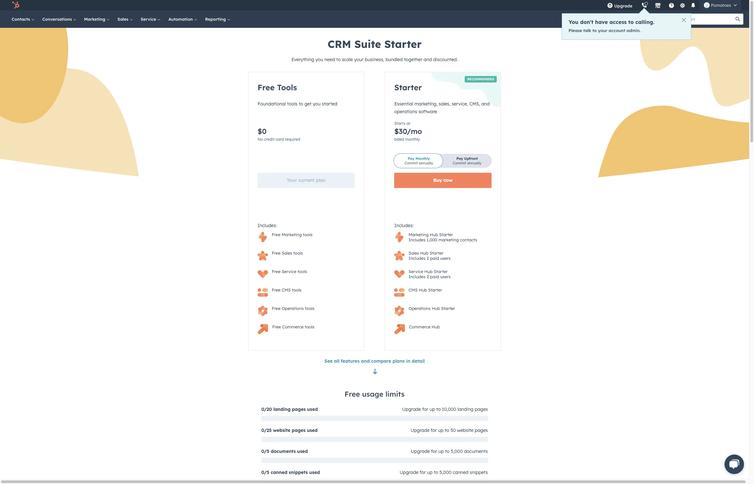 Task type: locate. For each thing, give the bounding box(es) containing it.
operations
[[282, 306, 304, 311], [409, 306, 431, 311]]

0 horizontal spatial sales
[[118, 17, 130, 22]]

and inside button
[[361, 358, 370, 364]]

talk
[[583, 28, 591, 33]]

you right get
[[313, 101, 321, 107]]

hub down sales hub starter includes 2 paid users in the bottom of the page
[[424, 269, 433, 274]]

hub for operations
[[432, 306, 440, 311]]

0 vertical spatial users
[[440, 256, 451, 261]]

50
[[450, 428, 456, 433]]

commit down monthly
[[405, 161, 418, 165]]

annually
[[419, 161, 433, 165], [467, 161, 481, 165]]

detail
[[412, 358, 425, 364]]

tools down free marketing tools on the left top
[[293, 251, 303, 256]]

users inside service hub starter includes 2 paid users
[[440, 274, 451, 279]]

includes inside marketing hub starter includes 1,000 marketing contacts
[[409, 237, 425, 242]]

landing
[[273, 406, 291, 412], [458, 406, 473, 412]]

access
[[610, 19, 627, 25]]

tools down free operations tools
[[305, 324, 314, 329]]

0 vertical spatial 5,000
[[451, 449, 463, 454]]

and
[[424, 57, 432, 62], [481, 101, 490, 107], [361, 358, 370, 364]]

pages
[[292, 406, 306, 412], [475, 406, 488, 412], [292, 428, 306, 433], [475, 428, 488, 433]]

annually inside pay upfront commit annually
[[467, 161, 481, 165]]

2 website from the left
[[457, 428, 473, 433]]

commit inside pay upfront commit annually
[[453, 161, 466, 165]]

starter down cms hub starter at the right of the page
[[441, 306, 455, 311]]

tools up free commerce tools
[[305, 306, 314, 311]]

you left need
[[315, 57, 323, 62]]

free for free tools
[[258, 83, 275, 92]]

upgrade inside the you don't have access to calling. menu
[[614, 3, 632, 8]]

10,000
[[442, 406, 456, 412]]

1 horizontal spatial marketing
[[282, 232, 302, 237]]

starter down 1,000
[[430, 251, 443, 256]]

includes inside service hub starter includes 2 paid users
[[409, 274, 425, 279]]

marketplaces image
[[655, 3, 661, 9]]

pages down 0/20 landing pages used
[[292, 428, 306, 433]]

2 horizontal spatial and
[[481, 101, 490, 107]]

pay inside 'pay monthly commit annually'
[[408, 156, 414, 161]]

hub down operations hub starter
[[432, 324, 440, 329]]

1 horizontal spatial documents
[[464, 449, 488, 454]]

hub down cms hub starter at the right of the page
[[432, 306, 440, 311]]

and right together
[[424, 57, 432, 62]]

hub for marketing
[[430, 232, 438, 237]]

up left 10,000
[[430, 406, 435, 412]]

1 vertical spatial 0/5
[[261, 470, 269, 475]]

free for free sales tools
[[272, 251, 281, 256]]

everything
[[291, 57, 314, 62]]

1 vertical spatial your
[[354, 57, 364, 62]]

tools
[[287, 101, 298, 107], [303, 232, 313, 237], [293, 251, 303, 256], [297, 269, 307, 274], [292, 287, 301, 293], [305, 306, 314, 311], [305, 324, 314, 329]]

you don't have access to calling. menu
[[562, 0, 741, 40]]

0/5 documents used
[[261, 449, 308, 454]]

sales up service hub starter includes 2 paid users on the bottom right of page
[[409, 251, 419, 256]]

chat widget region
[[714, 448, 749, 479]]

$0
[[258, 127, 267, 136]]

sales right marketing link
[[118, 17, 130, 22]]

1 horizontal spatial annually
[[467, 161, 481, 165]]

sales up free service tools
[[282, 251, 292, 256]]

website right 0/25
[[273, 428, 290, 433]]

1 horizontal spatial includes:
[[394, 223, 414, 228]]

cms down free service tools
[[282, 287, 291, 293]]

starter down sales hub starter includes 2 paid users in the bottom of the page
[[434, 269, 448, 274]]

landing right '0/20'
[[273, 406, 291, 412]]

operations up free commerce tools
[[282, 306, 304, 311]]

commit inside 'pay monthly commit annually'
[[405, 161, 418, 165]]

upgrade for upgrade for up to 5,000 documents
[[411, 449, 430, 454]]

includes up service hub starter includes 2 paid users on the bottom right of page
[[409, 256, 425, 261]]

pay left monthly
[[408, 156, 414, 161]]

includes left 1,000
[[409, 237, 425, 242]]

commit for pay monthly
[[405, 161, 418, 165]]

1 horizontal spatial website
[[457, 428, 473, 433]]

notifications image
[[690, 3, 696, 9]]

1 vertical spatial 5,000
[[439, 470, 452, 475]]

up up upgrade for up to 5,000 canned snippets
[[438, 449, 444, 454]]

0 horizontal spatial annually
[[419, 161, 433, 165]]

canned down upgrade for up to 5,000 documents
[[453, 470, 469, 475]]

hub for sales
[[420, 251, 428, 256]]

service
[[141, 17, 157, 22], [282, 269, 296, 274], [409, 269, 423, 274]]

commit
[[405, 161, 418, 165], [453, 161, 466, 165]]

for for upgrade for up to 5,000 documents
[[431, 449, 437, 454]]

1 horizontal spatial service
[[282, 269, 296, 274]]

canned down 0/5 documents used
[[271, 470, 287, 475]]

1 2 from the top
[[427, 256, 429, 261]]

0 horizontal spatial marketing
[[84, 17, 106, 22]]

0 vertical spatial 2
[[427, 256, 429, 261]]

1 horizontal spatial commit
[[453, 161, 466, 165]]

2 for service
[[427, 274, 429, 279]]

2 up service hub starter includes 2 paid users on the bottom right of page
[[427, 256, 429, 261]]

hub inside marketing hub starter includes 1,000 marketing contacts
[[430, 232, 438, 237]]

2 includes from the top
[[409, 256, 425, 261]]

2 annually from the left
[[467, 161, 481, 165]]

required
[[285, 137, 300, 142]]

together
[[404, 57, 422, 62]]

essential marketing, sales, service, cms, and operations software
[[394, 101, 490, 115]]

commerce
[[282, 324, 304, 329], [409, 324, 431, 329]]

2 paid from the top
[[430, 274, 439, 279]]

upgrade for up to 50 website pages
[[411, 428, 488, 433]]

pay
[[408, 156, 414, 161], [456, 156, 463, 161]]

1 website from the left
[[273, 428, 290, 433]]

2 commit from the left
[[453, 161, 466, 165]]

bundled
[[386, 57, 403, 62]]

5,000 down "50"
[[451, 449, 463, 454]]

main content containing free tools
[[192, 72, 557, 484]]

0 horizontal spatial canned
[[271, 470, 287, 475]]

1 horizontal spatial landing
[[458, 406, 473, 412]]

0/25
[[261, 428, 272, 433]]

your right scale
[[354, 57, 364, 62]]

1 horizontal spatial operations
[[409, 306, 431, 311]]

at
[[407, 121, 410, 126]]

tools down "free sales tools"
[[297, 269, 307, 274]]

1 vertical spatial you
[[313, 101, 321, 107]]

hub left the marketing
[[430, 232, 438, 237]]

2 horizontal spatial sales
[[409, 251, 419, 256]]

1 vertical spatial users
[[440, 274, 451, 279]]

cms
[[282, 287, 291, 293], [409, 287, 418, 293]]

paid inside sales hub starter includes 2 paid users
[[430, 256, 439, 261]]

includes
[[409, 237, 425, 242], [409, 256, 425, 261], [409, 274, 425, 279]]

starter inside sales hub starter includes 2 paid users
[[430, 251, 443, 256]]

for for upgrade for up to 10,000 landing pages
[[422, 406, 428, 412]]

2 horizontal spatial service
[[409, 269, 423, 274]]

marketing inside marketing hub starter includes 1,000 marketing contacts
[[409, 232, 429, 237]]

contacts
[[460, 237, 477, 242]]

2 0/5 from the top
[[261, 470, 269, 475]]

0 horizontal spatial operations
[[282, 306, 304, 311]]

cms down service hub starter includes 2 paid users on the bottom right of page
[[409, 287, 418, 293]]

0/5 down 0/5 documents used
[[261, 470, 269, 475]]

up left "50"
[[438, 428, 444, 433]]

for for upgrade for up to 50 website pages
[[431, 428, 437, 433]]

1 documents from the left
[[271, 449, 296, 454]]

0 horizontal spatial website
[[273, 428, 290, 433]]

0 horizontal spatial snippets
[[289, 470, 308, 475]]

up
[[430, 406, 435, 412], [438, 428, 444, 433], [438, 449, 444, 454], [427, 470, 433, 475]]

2 2 from the top
[[427, 274, 429, 279]]

for for upgrade for up to 5,000 canned snippets
[[420, 470, 426, 475]]

1 paid from the top
[[430, 256, 439, 261]]

2 includes: from the left
[[394, 223, 414, 228]]

and right features
[[361, 358, 370, 364]]

admin.
[[627, 28, 641, 33]]

0 horizontal spatial commit
[[405, 161, 418, 165]]

website
[[273, 428, 290, 433], [457, 428, 473, 433]]

to down upgrade for up to 5,000 documents
[[434, 470, 438, 475]]

0 vertical spatial includes
[[409, 237, 425, 242]]

0 horizontal spatial commerce
[[282, 324, 304, 329]]

service for service
[[141, 17, 157, 22]]

you
[[315, 57, 323, 62], [313, 101, 321, 107]]

1 0/5 from the top
[[261, 449, 269, 454]]

upgrade
[[614, 3, 632, 8], [402, 406, 421, 412], [411, 428, 429, 433], [411, 449, 430, 454], [400, 470, 418, 475]]

1 vertical spatial paid
[[430, 274, 439, 279]]

tools up free operations tools
[[292, 287, 301, 293]]

sales inside sales hub starter includes 2 paid users
[[409, 251, 419, 256]]

crm
[[328, 38, 351, 50]]

pay inside pay upfront commit annually
[[456, 156, 463, 161]]

pay for pay upfront
[[456, 156, 463, 161]]

1 commit from the left
[[405, 161, 418, 165]]

discounted.
[[433, 57, 458, 62]]

starter right 1,000
[[439, 232, 453, 237]]

paid inside service hub starter includes 2 paid users
[[430, 274, 439, 279]]

suite
[[354, 38, 381, 50]]

to left "50"
[[445, 428, 449, 433]]

need
[[325, 57, 335, 62]]

2 vertical spatial includes
[[409, 274, 425, 279]]

free down free cms tools
[[272, 306, 281, 311]]

0 vertical spatial paid
[[430, 256, 439, 261]]

5,000
[[451, 449, 463, 454], [439, 470, 452, 475]]

tools up "free sales tools"
[[303, 232, 313, 237]]

menu item
[[637, 0, 638, 10]]

limits
[[386, 390, 405, 399]]

includes:
[[258, 223, 277, 228], [394, 223, 414, 228]]

service inside service "link"
[[141, 17, 157, 22]]

free for free service tools
[[272, 269, 281, 274]]

2 vertical spatial and
[[361, 358, 370, 364]]

tools for marketing
[[303, 232, 313, 237]]

0 horizontal spatial pay
[[408, 156, 414, 161]]

0 horizontal spatial cms
[[282, 287, 291, 293]]

calling icon image
[[641, 3, 647, 8]]

hub down service hub starter includes 2 paid users on the bottom right of page
[[419, 287, 427, 293]]

starter inside service hub starter includes 2 paid users
[[434, 269, 448, 274]]

hub down 1,000
[[420, 251, 428, 256]]

free down free operations tools
[[272, 324, 281, 329]]

2 inside sales hub starter includes 2 paid users
[[427, 256, 429, 261]]

0/20
[[261, 406, 272, 412]]

1 horizontal spatial snippets
[[470, 470, 488, 475]]

1 pay from the left
[[408, 156, 414, 161]]

1 landing from the left
[[273, 406, 291, 412]]

features
[[341, 358, 360, 364]]

service inside service hub starter includes 2 paid users
[[409, 269, 423, 274]]

service up cms hub starter at the right of the page
[[409, 269, 423, 274]]

5,000 down upgrade for up to 5,000 documents
[[439, 470, 452, 475]]

and right cms,
[[481, 101, 490, 107]]

foundational tools to get you started
[[258, 101, 337, 107]]

free up free cms tools
[[272, 269, 281, 274]]

paid up service hub starter includes 2 paid users on the bottom right of page
[[430, 256, 439, 261]]

up for documents
[[438, 449, 444, 454]]

0 vertical spatial your
[[598, 28, 607, 33]]

free up free service tools
[[272, 251, 281, 256]]

2 up cms hub starter at the right of the page
[[427, 274, 429, 279]]

0/5 down 0/25
[[261, 449, 269, 454]]

your inside you don't have access to calling. please talk to your account admin.
[[598, 28, 607, 33]]

0/5 for 0/5 canned snippets used
[[261, 470, 269, 475]]

for
[[422, 406, 428, 412], [431, 428, 437, 433], [431, 449, 437, 454], [420, 470, 426, 475]]

2 landing from the left
[[458, 406, 473, 412]]

2 inside service hub starter includes 2 paid users
[[427, 274, 429, 279]]

pay left upfront
[[456, 156, 463, 161]]

users
[[440, 256, 451, 261], [440, 274, 451, 279]]

commit up buy now button
[[453, 161, 466, 165]]

1 horizontal spatial pay
[[456, 156, 463, 161]]

pay upfront commit annually
[[453, 156, 481, 165]]

free down free service tools
[[272, 287, 281, 293]]

1 horizontal spatial canned
[[453, 470, 469, 475]]

website right "50"
[[457, 428, 473, 433]]

all
[[334, 358, 340, 364]]

operations up commerce hub
[[409, 306, 431, 311]]

commerce down free operations tools
[[282, 324, 304, 329]]

starter inside marketing hub starter includes 1,000 marketing contacts
[[439, 232, 453, 237]]

automation link
[[165, 10, 201, 28]]

marketing for marketing
[[84, 17, 106, 22]]

plans
[[393, 358, 405, 364]]

landing right 10,000
[[458, 406, 473, 412]]

free up "free sales tools"
[[272, 232, 281, 237]]

0 horizontal spatial documents
[[271, 449, 296, 454]]

hub for commerce
[[432, 324, 440, 329]]

marketing up sales hub starter includes 2 paid users in the bottom of the page
[[409, 232, 429, 237]]

marketing left sales link
[[84, 17, 106, 22]]

pages up 0/25 website pages used
[[292, 406, 306, 412]]

service for service hub starter includes 2 paid users
[[409, 269, 423, 274]]

includes up cms hub starter at the right of the page
[[409, 274, 425, 279]]

0 horizontal spatial includes:
[[258, 223, 277, 228]]

recommended
[[467, 77, 494, 81]]

hub inside service hub starter includes 2 paid users
[[424, 269, 433, 274]]

you
[[569, 19, 578, 25]]

1 users from the top
[[440, 256, 451, 261]]

0 horizontal spatial and
[[361, 358, 370, 364]]

used for 0/5 canned snippets used
[[309, 470, 320, 475]]

tools for operations
[[305, 306, 314, 311]]

commit for pay upfront
[[453, 161, 466, 165]]

essential
[[394, 101, 413, 107]]

2 horizontal spatial marketing
[[409, 232, 429, 237]]

1 includes: from the left
[[258, 223, 277, 228]]

paid up cms hub starter at the right of the page
[[430, 274, 439, 279]]

1 includes from the top
[[409, 237, 425, 242]]

0/5
[[261, 449, 269, 454], [261, 470, 269, 475]]

annually for pay monthly
[[419, 161, 433, 165]]

paid for service hub starter
[[430, 274, 439, 279]]

2 users from the top
[[440, 274, 451, 279]]

free sales tools
[[272, 251, 303, 256]]

service right sales link
[[141, 17, 157, 22]]

2 documents from the left
[[464, 449, 488, 454]]

plan
[[316, 177, 326, 183]]

1 horizontal spatial your
[[598, 28, 607, 33]]

1 horizontal spatial cms
[[409, 287, 418, 293]]

1 vertical spatial and
[[481, 101, 490, 107]]

2
[[427, 256, 429, 261], [427, 274, 429, 279]]

free left usage
[[345, 390, 360, 399]]

0 horizontal spatial your
[[354, 57, 364, 62]]

includes inside sales hub starter includes 2 paid users
[[409, 256, 425, 261]]

1 annually from the left
[[419, 161, 433, 165]]

hub inside sales hub starter includes 2 paid users
[[420, 251, 428, 256]]

1 horizontal spatial commerce
[[409, 324, 431, 329]]

2 operations from the left
[[409, 306, 431, 311]]

marketing up "free sales tools"
[[282, 232, 302, 237]]

commerce hub
[[409, 324, 440, 329]]

you don't have access to calling. please talk to your account admin.
[[569, 19, 655, 33]]

0 vertical spatial and
[[424, 57, 432, 62]]

buy
[[433, 177, 442, 183]]

/mo
[[407, 127, 422, 136]]

cms hub starter
[[409, 287, 442, 293]]

users inside sales hub starter includes 2 paid users
[[440, 256, 451, 261]]

foundational
[[258, 101, 286, 107]]

main content
[[192, 72, 557, 484]]

free up 'foundational'
[[258, 83, 275, 92]]

free
[[258, 83, 275, 92], [272, 232, 281, 237], [272, 251, 281, 256], [272, 269, 281, 274], [272, 287, 281, 293], [272, 306, 281, 311], [272, 324, 281, 329], [345, 390, 360, 399]]

tools for sales
[[293, 251, 303, 256]]

commerce down operations hub starter
[[409, 324, 431, 329]]

2 snippets from the left
[[470, 470, 488, 475]]

your
[[598, 28, 607, 33], [354, 57, 364, 62]]

0/25 website pages used
[[261, 428, 318, 433]]

3 includes from the top
[[409, 274, 425, 279]]

1 vertical spatial 2
[[427, 274, 429, 279]]

hubspot image
[[12, 1, 19, 9]]

users down the marketing
[[440, 256, 451, 261]]

up down upgrade for up to 5,000 documents
[[427, 470, 433, 475]]

pomatoes button
[[700, 0, 741, 10]]

hub
[[430, 232, 438, 237], [420, 251, 428, 256], [424, 269, 433, 274], [419, 287, 427, 293], [432, 306, 440, 311], [432, 324, 440, 329]]

users for service hub starter
[[440, 274, 451, 279]]

0 vertical spatial 0/5
[[261, 449, 269, 454]]

starter for operations hub starter
[[441, 306, 455, 311]]

annually inside 'pay monthly commit annually'
[[419, 161, 433, 165]]

tools for cms
[[292, 287, 301, 293]]

2 pay from the left
[[456, 156, 463, 161]]

0 horizontal spatial service
[[141, 17, 157, 22]]

your down have
[[598, 28, 607, 33]]

sales,
[[439, 101, 451, 107]]

starter down service hub starter includes 2 paid users on the bottom right of page
[[428, 287, 442, 293]]

starter up bundled
[[384, 38, 422, 50]]

1 vertical spatial includes
[[409, 256, 425, 261]]

0 horizontal spatial landing
[[273, 406, 291, 412]]

upgrade image
[[607, 3, 613, 9]]

marketing for marketing hub starter includes 1,000 marketing contacts
[[409, 232, 429, 237]]

service down "free sales tools"
[[282, 269, 296, 274]]

marketing
[[84, 17, 106, 22], [282, 232, 302, 237], [409, 232, 429, 237]]

documents
[[271, 449, 296, 454], [464, 449, 488, 454]]

users up cms hub starter at the right of the page
[[440, 274, 451, 279]]



Task type: describe. For each thing, give the bounding box(es) containing it.
starter for service hub starter includes 2 paid users
[[434, 269, 448, 274]]

and inside the essential marketing, sales, service, cms, and operations software
[[481, 101, 490, 107]]

to right need
[[336, 57, 341, 62]]

cms,
[[469, 101, 480, 107]]

menu item inside the you don't have access to calling. menu
[[637, 0, 638, 10]]

upgrade for upgrade
[[614, 3, 632, 8]]

to left get
[[299, 101, 303, 107]]

starter up essential
[[394, 83, 422, 92]]

buy now
[[433, 177, 453, 183]]

marketing
[[439, 237, 459, 242]]

hubspot link
[[8, 1, 24, 9]]

upgrade for upgrade for up to 10,000 landing pages
[[402, 406, 421, 412]]

operations
[[394, 109, 417, 115]]

marketing,
[[415, 101, 437, 107]]

free for free operations tools
[[272, 306, 281, 311]]

free for free commerce tools
[[272, 324, 281, 329]]

buy now button
[[394, 173, 492, 188]]

see all features and compare plans in detail button
[[324, 357, 425, 365]]

in
[[406, 358, 410, 364]]

help image
[[669, 3, 674, 9]]

business,
[[365, 57, 384, 62]]

0/20 landing pages used
[[261, 406, 318, 412]]

reporting link
[[201, 10, 234, 28]]

starter for cms hub starter
[[428, 287, 442, 293]]

please
[[569, 28, 582, 33]]

2 cms from the left
[[409, 287, 418, 293]]

to down upgrade for up to 50 website pages
[[445, 449, 450, 454]]

upgrade for up to 5,000 documents
[[411, 449, 488, 454]]

free for free cms tools
[[272, 287, 281, 293]]

see
[[324, 358, 333, 364]]

to left 10,000
[[436, 406, 441, 412]]

operations hub starter
[[409, 306, 455, 311]]

upgrade for up to 10,000 landing pages
[[402, 406, 488, 412]]

$0 no credit card required
[[258, 127, 300, 142]]

free for free usage limits
[[345, 390, 360, 399]]

help button
[[666, 0, 677, 10]]

tyler black image
[[704, 2, 710, 8]]

starter for marketing hub starter includes 1,000 marketing contacts
[[439, 232, 453, 237]]

don't
[[580, 19, 593, 25]]

account
[[609, 28, 625, 33]]

see all features and compare plans in detail
[[324, 358, 425, 364]]

usage
[[362, 390, 383, 399]]

1 operations from the left
[[282, 306, 304, 311]]

automation
[[168, 17, 194, 22]]

Search HubSpot search field
[[658, 14, 738, 25]]

service hub starter includes 2 paid users
[[409, 269, 451, 279]]

card
[[276, 137, 284, 142]]

0/5 canned snippets used
[[261, 470, 320, 475]]

up for landing
[[430, 406, 435, 412]]

pages right 10,000
[[475, 406, 488, 412]]

upgrade for upgrade for up to 5,000 canned snippets
[[400, 470, 418, 475]]

1 horizontal spatial sales
[[282, 251, 292, 256]]

used for 0/25 website pages used
[[307, 428, 318, 433]]

to up admin.
[[628, 19, 634, 25]]

5,000 for documents
[[451, 449, 463, 454]]

search image
[[736, 17, 740, 21]]

annually for pay upfront
[[467, 161, 481, 165]]

0 vertical spatial you
[[315, 57, 323, 62]]

no
[[258, 137, 263, 142]]

includes for sales
[[409, 256, 425, 261]]

current
[[298, 177, 315, 183]]

1 horizontal spatial and
[[424, 57, 432, 62]]

service link
[[137, 10, 165, 28]]

upgrade for up to 5,000 canned snippets
[[400, 470, 488, 475]]

marketing link
[[80, 10, 114, 28]]

1 snippets from the left
[[289, 470, 308, 475]]

software
[[419, 109, 437, 115]]

1 canned from the left
[[271, 470, 287, 475]]

compare
[[371, 358, 391, 364]]

2 for sales
[[427, 256, 429, 261]]

tools left get
[[287, 101, 298, 107]]

1 commerce from the left
[[282, 324, 304, 329]]

started
[[322, 101, 337, 107]]

monthly
[[416, 156, 430, 161]]

users for sales hub starter
[[440, 256, 451, 261]]

includes for marketing
[[409, 237, 425, 242]]

pages right "50"
[[475, 428, 488, 433]]

scale
[[342, 57, 353, 62]]

free operations tools
[[272, 306, 314, 311]]

free usage limits
[[345, 390, 405, 399]]

2 canned from the left
[[453, 470, 469, 475]]

monthly
[[405, 137, 420, 142]]

your current plan button
[[258, 173, 355, 188]]

crm suite starter
[[328, 38, 422, 50]]

have
[[595, 19, 608, 25]]

marketing hub starter includes 1,000 marketing contacts
[[409, 232, 477, 242]]

upfront
[[464, 156, 478, 161]]

starter for sales hub starter includes 2 paid users
[[430, 251, 443, 256]]

sales link
[[114, 10, 137, 28]]

free marketing tools
[[272, 232, 313, 237]]

tools for service
[[297, 269, 307, 274]]

used for 0/20 landing pages used
[[307, 406, 318, 412]]

sales for sales
[[118, 17, 130, 22]]

up for canned
[[427, 470, 433, 475]]

contacts
[[12, 17, 31, 22]]

free tools
[[258, 83, 297, 92]]

free commerce tools
[[272, 324, 314, 329]]

5,000 for canned
[[439, 470, 452, 475]]

pay for pay monthly
[[408, 156, 414, 161]]

hub for cms
[[419, 287, 427, 293]]

starts at $30 /mo billed monthly
[[394, 121, 422, 142]]

your
[[287, 177, 297, 183]]

pomatoes
[[711, 3, 731, 8]]

starter for crm suite starter
[[384, 38, 422, 50]]

settings link
[[678, 2, 686, 9]]

includes for service
[[409, 274, 425, 279]]

reporting
[[205, 17, 227, 22]]

pay monthly commit annually
[[405, 156, 433, 165]]

$30
[[394, 127, 407, 136]]

free service tools
[[272, 269, 307, 274]]

contacts link
[[8, 10, 38, 28]]

2 commerce from the left
[[409, 324, 431, 329]]

up for website
[[438, 428, 444, 433]]

to right talk
[[593, 28, 597, 33]]

hub for service
[[424, 269, 433, 274]]

tools
[[277, 83, 297, 92]]

calling.
[[635, 19, 655, 25]]

service,
[[452, 101, 468, 107]]

billed
[[394, 137, 404, 142]]

free cms tools
[[272, 287, 301, 293]]

sales hub starter includes 2 paid users
[[409, 251, 451, 261]]

credit
[[264, 137, 275, 142]]

tools for commerce
[[305, 324, 314, 329]]

sales for sales hub starter includes 2 paid users
[[409, 251, 419, 256]]

your current plan
[[287, 177, 326, 183]]

1 cms from the left
[[282, 287, 291, 293]]

get
[[304, 101, 312, 107]]

conversations link
[[38, 10, 80, 28]]

upgrade for upgrade for up to 50 website pages
[[411, 428, 429, 433]]

free for free marketing tools
[[272, 232, 281, 237]]

paid for sales hub starter
[[430, 256, 439, 261]]

notifications button
[[688, 0, 699, 10]]

conversations
[[42, 17, 73, 22]]

settings image
[[680, 3, 685, 9]]

0/5 for 0/5 documents used
[[261, 449, 269, 454]]



Task type: vqa. For each thing, say whether or not it's contained in the screenshot.
"monthly"
yes



